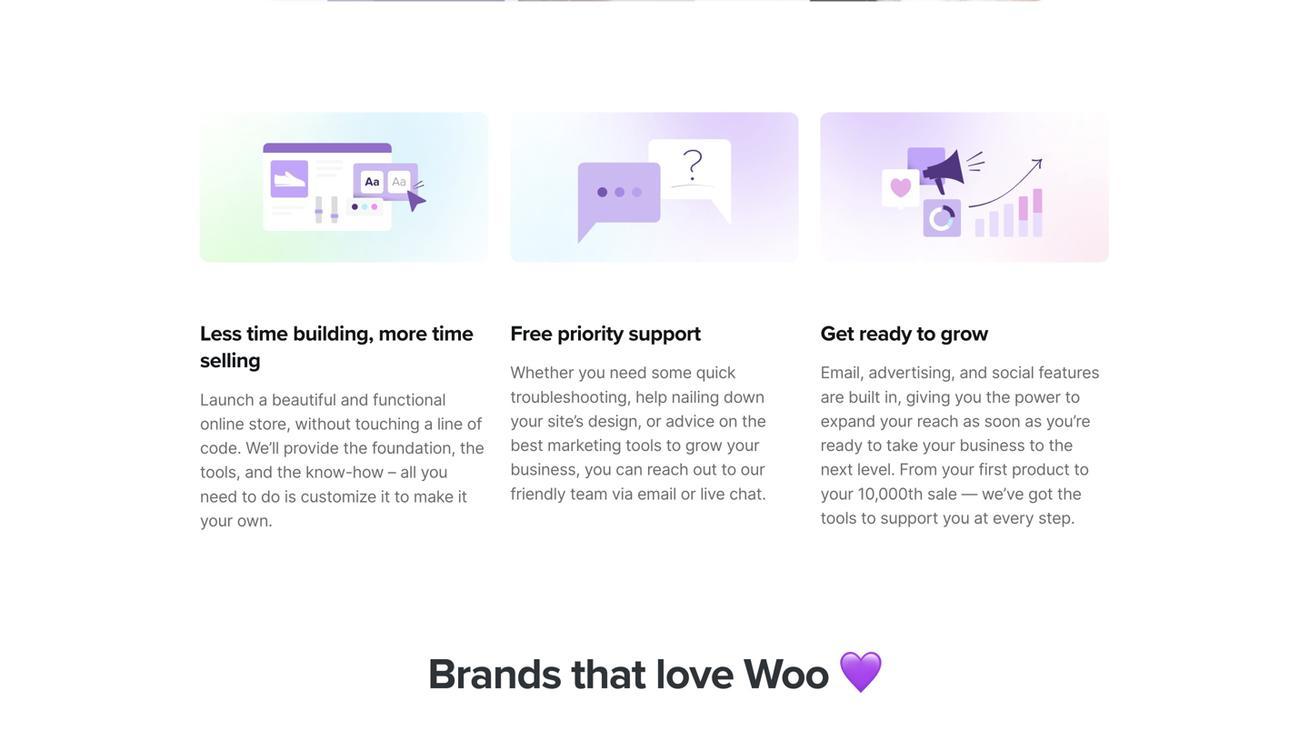 Task type: vqa. For each thing, say whether or not it's contained in the screenshot.
the
yes



Task type: locate. For each thing, give the bounding box(es) containing it.
need up help
[[610, 363, 647, 383]]

or left live
[[681, 484, 696, 504]]

need down tools, on the left bottom of page
[[200, 487, 237, 506]]

ready up advertising,
[[860, 321, 912, 347]]

0 vertical spatial grow
[[941, 321, 989, 347]]

brands
[[428, 649, 561, 701]]

is
[[285, 487, 296, 506]]

1 horizontal spatial or
[[681, 484, 696, 504]]

a up store,
[[259, 390, 268, 410]]

tools,
[[200, 463, 241, 482]]

all
[[401, 463, 417, 482]]

it right make
[[458, 487, 467, 506]]

marketing
[[548, 436, 622, 455]]

your up our
[[727, 436, 760, 455]]

the right on
[[742, 412, 767, 431]]

need
[[610, 363, 647, 383], [200, 487, 237, 506]]

1 as from the left
[[963, 412, 981, 431]]

you up the troubleshooting,
[[579, 363, 606, 383]]

your down in, at bottom
[[880, 412, 913, 431]]

ready up next
[[821, 436, 863, 455]]

grow up advertising,
[[941, 321, 989, 347]]

social
[[992, 363, 1035, 383]]

email, advertising, and social features are built in, giving you the power to expand your reach as soon as you're ready to take your business to the next level. from your first product to your 10,000th sale — we've got the tools to support you at every step.
[[821, 363, 1100, 528]]

support down 10,000th
[[881, 508, 939, 528]]

without
[[295, 414, 351, 434]]

0 horizontal spatial grow
[[686, 436, 723, 455]]

reach inside whether you need some quick troubleshooting, help nailing down your site's design, or advice on the best marketing tools to grow your business, you can reach out to our friendly team via email or live chat.
[[647, 460, 689, 480]]

you left at
[[943, 508, 970, 528]]

help
[[636, 387, 668, 407]]

we've
[[982, 484, 1025, 504]]

1 vertical spatial reach
[[647, 460, 689, 480]]

💜
[[839, 649, 882, 701]]

nailing
[[672, 387, 720, 407]]

1 horizontal spatial and
[[341, 390, 369, 410]]

that
[[572, 649, 646, 701]]

a
[[259, 390, 268, 410], [424, 414, 433, 434]]

1 vertical spatial grow
[[686, 436, 723, 455]]

whether
[[511, 363, 574, 383]]

own.
[[237, 511, 273, 531]]

0 vertical spatial reach
[[917, 412, 959, 431]]

1 horizontal spatial time
[[432, 321, 474, 347]]

0 horizontal spatial time
[[247, 321, 288, 347]]

0 vertical spatial or
[[647, 412, 662, 431]]

support
[[629, 321, 701, 347], [881, 508, 939, 528]]

as left soon
[[963, 412, 981, 431]]

our
[[741, 460, 765, 480]]

ready
[[860, 321, 912, 347], [821, 436, 863, 455]]

time right the more
[[432, 321, 474, 347]]

grow inside whether you need some quick troubleshooting, help nailing down your site's design, or advice on the best marketing tools to grow your business, you can reach out to our friendly team via email or live chat.
[[686, 436, 723, 455]]

2 horizontal spatial and
[[960, 363, 988, 383]]

online
[[200, 414, 244, 434]]

2 vertical spatial and
[[245, 463, 273, 482]]

and left social
[[960, 363, 988, 383]]

0 horizontal spatial or
[[647, 412, 662, 431]]

you inside launch a beautiful and functional online store, without touching a line of code. we'll provide the foundation, the tools, and the know-how – all you need to do is customize it to make it your own.
[[421, 463, 448, 482]]

2 it from the left
[[458, 487, 467, 506]]

on
[[719, 412, 738, 431]]

1 horizontal spatial it
[[458, 487, 467, 506]]

your down next
[[821, 484, 854, 504]]

level.
[[858, 460, 896, 480]]

to up the product at the bottom right of page
[[1030, 436, 1045, 455]]

1 horizontal spatial tools
[[821, 508, 857, 528]]

grow up out
[[686, 436, 723, 455]]

troubleshooting,
[[511, 387, 632, 407]]

you up make
[[421, 463, 448, 482]]

your up from
[[923, 436, 956, 455]]

as
[[963, 412, 981, 431], [1025, 412, 1043, 431]]

get
[[821, 321, 854, 347]]

0 vertical spatial a
[[259, 390, 268, 410]]

less
[[200, 321, 242, 347]]

you
[[579, 363, 606, 383], [955, 387, 982, 407], [585, 460, 612, 480], [421, 463, 448, 482], [943, 508, 970, 528]]

launch
[[200, 390, 254, 410]]

the
[[987, 387, 1011, 407], [742, 412, 767, 431], [1049, 436, 1074, 455], [343, 438, 368, 458], [460, 438, 484, 458], [277, 463, 301, 482], [1058, 484, 1082, 504]]

make
[[414, 487, 454, 506]]

and up without
[[341, 390, 369, 410]]

can
[[616, 460, 643, 480]]

design,
[[588, 412, 642, 431]]

your up —
[[942, 460, 975, 480]]

support up some
[[629, 321, 701, 347]]

to down "advice" at bottom
[[666, 436, 681, 455]]

0 vertical spatial tools
[[626, 436, 662, 455]]

giving
[[907, 387, 951, 407]]

email
[[638, 484, 677, 504]]

reach down giving
[[917, 412, 959, 431]]

or down help
[[647, 412, 662, 431]]

0 horizontal spatial reach
[[647, 460, 689, 480]]

and
[[960, 363, 988, 383], [341, 390, 369, 410], [245, 463, 273, 482]]

0 vertical spatial support
[[629, 321, 701, 347]]

quick
[[697, 363, 736, 383]]

1 vertical spatial ready
[[821, 436, 863, 455]]

support inside email, advertising, and social features are built in, giving you the power to expand your reach as soon as you're ready to take your business to the next level. from your first product to your 10,000th sale — we've got the tools to support you at every step.
[[881, 508, 939, 528]]

1 vertical spatial tools
[[821, 508, 857, 528]]

time up the selling
[[247, 321, 288, 347]]

as down the power
[[1025, 412, 1043, 431]]

to down 10,000th
[[862, 508, 877, 528]]

time
[[247, 321, 288, 347], [432, 321, 474, 347]]

to down all
[[395, 487, 410, 506]]

team
[[570, 484, 608, 504]]

more
[[379, 321, 427, 347]]

it
[[381, 487, 390, 506], [458, 487, 467, 506]]

2 as from the left
[[1025, 412, 1043, 431]]

1 horizontal spatial support
[[881, 508, 939, 528]]

0 horizontal spatial tools
[[626, 436, 662, 455]]

a left line
[[424, 414, 433, 434]]

expand
[[821, 412, 876, 431]]

tools up can on the left bottom of the page
[[626, 436, 662, 455]]

10,000th
[[858, 484, 924, 504]]

1 horizontal spatial a
[[424, 414, 433, 434]]

your
[[511, 412, 543, 431], [880, 412, 913, 431], [727, 436, 760, 455], [923, 436, 956, 455], [942, 460, 975, 480], [821, 484, 854, 504], [200, 511, 233, 531]]

2 time from the left
[[432, 321, 474, 347]]

0 horizontal spatial need
[[200, 487, 237, 506]]

1 horizontal spatial reach
[[917, 412, 959, 431]]

0 vertical spatial and
[[960, 363, 988, 383]]

1 vertical spatial need
[[200, 487, 237, 506]]

the up the is on the bottom left
[[277, 463, 301, 482]]

of
[[467, 414, 482, 434]]

we'll
[[246, 438, 279, 458]]

via
[[612, 484, 633, 504]]

it down '–'
[[381, 487, 390, 506]]

0 horizontal spatial it
[[381, 487, 390, 506]]

the up step.
[[1058, 484, 1082, 504]]

0 vertical spatial need
[[610, 363, 647, 383]]

and down we'll
[[245, 463, 273, 482]]

features
[[1039, 363, 1100, 383]]

reach up email
[[647, 460, 689, 480]]

business
[[960, 436, 1026, 455]]

to right the product at the bottom right of page
[[1075, 460, 1090, 480]]

launch a beautiful and functional online store, without touching a line of code. we'll provide the foundation, the tools, and the know-how – all you need to do is customize it to make it your own.
[[200, 390, 484, 531]]

1 horizontal spatial as
[[1025, 412, 1043, 431]]

tools down next
[[821, 508, 857, 528]]

need inside launch a beautiful and functional online store, without touching a line of code. we'll provide the foundation, the tools, and the know-how – all you need to do is customize it to make it your own.
[[200, 487, 237, 506]]

1 vertical spatial support
[[881, 508, 939, 528]]

at
[[974, 508, 989, 528]]

down
[[724, 387, 765, 407]]

1 horizontal spatial need
[[610, 363, 647, 383]]

reach
[[917, 412, 959, 431], [647, 460, 689, 480]]

sale
[[928, 484, 958, 504]]

0 horizontal spatial as
[[963, 412, 981, 431]]

your left own.
[[200, 511, 233, 531]]



Task type: describe. For each thing, give the bounding box(es) containing it.
—
[[962, 484, 978, 504]]

built
[[849, 387, 881, 407]]

soon
[[985, 412, 1021, 431]]

you up the team
[[585, 460, 612, 480]]

1 vertical spatial and
[[341, 390, 369, 410]]

0 vertical spatial ready
[[860, 321, 912, 347]]

0 horizontal spatial a
[[259, 390, 268, 410]]

reach inside email, advertising, and social features are built in, giving you the power to expand your reach as soon as you're ready to take your business to the next level. from your first product to your 10,000th sale — we've got the tools to support you at every step.
[[917, 412, 959, 431]]

got
[[1029, 484, 1054, 504]]

1 time from the left
[[247, 321, 288, 347]]

you right giving
[[955, 387, 982, 407]]

out
[[693, 460, 718, 480]]

less time building, more time selling
[[200, 321, 474, 374]]

in,
[[885, 387, 902, 407]]

brands that love woo 💜
[[428, 649, 882, 701]]

building,
[[293, 321, 374, 347]]

woo
[[744, 649, 829, 701]]

free priority support
[[511, 321, 701, 347]]

to down features
[[1066, 387, 1081, 407]]

and inside email, advertising, and social features are built in, giving you the power to expand your reach as soon as you're ready to take your business to the next level. from your first product to your 10,000th sale — we've got the tools to support you at every step.
[[960, 363, 988, 383]]

chat.
[[730, 484, 767, 504]]

1 vertical spatial a
[[424, 414, 433, 434]]

advice
[[666, 412, 715, 431]]

tools inside email, advertising, and social features are built in, giving you the power to expand your reach as soon as you're ready to take your business to the next level. from your first product to your 10,000th sale — we've got the tools to support you at every step.
[[821, 508, 857, 528]]

whether you need some quick troubleshooting, help nailing down your site's design, or advice on the best marketing tools to grow your business, you can reach out to our friendly team via email or live chat.
[[511, 363, 767, 504]]

next
[[821, 460, 853, 480]]

from
[[900, 460, 938, 480]]

love
[[656, 649, 734, 701]]

to up level.
[[868, 436, 883, 455]]

1 vertical spatial or
[[681, 484, 696, 504]]

0 horizontal spatial support
[[629, 321, 701, 347]]

line
[[437, 414, 463, 434]]

the down you're
[[1049, 436, 1074, 455]]

store,
[[249, 414, 291, 434]]

priority
[[558, 321, 624, 347]]

first
[[979, 460, 1008, 480]]

the up soon
[[987, 387, 1011, 407]]

your up best
[[511, 412, 543, 431]]

friendly
[[511, 484, 566, 504]]

0 horizontal spatial and
[[245, 463, 273, 482]]

customize
[[301, 487, 377, 506]]

provide
[[284, 438, 339, 458]]

business,
[[511, 460, 581, 480]]

to up advertising,
[[917, 321, 936, 347]]

to left do
[[242, 487, 257, 506]]

foundation,
[[372, 438, 456, 458]]

take
[[887, 436, 919, 455]]

live
[[701, 484, 725, 504]]

1 it from the left
[[381, 487, 390, 506]]

beautiful
[[272, 390, 336, 410]]

best
[[511, 436, 543, 455]]

to right out
[[722, 460, 737, 480]]

are
[[821, 387, 845, 407]]

email,
[[821, 363, 865, 383]]

site's
[[548, 412, 584, 431]]

know-
[[306, 463, 353, 482]]

you're
[[1047, 412, 1091, 431]]

ready inside email, advertising, and social features are built in, giving you the power to expand your reach as soon as you're ready to take your business to the next level. from your first product to your 10,000th sale — we've got the tools to support you at every step.
[[821, 436, 863, 455]]

every
[[993, 508, 1035, 528]]

some
[[652, 363, 692, 383]]

–
[[388, 463, 396, 482]]

do
[[261, 487, 280, 506]]

product
[[1012, 460, 1070, 480]]

1 horizontal spatial grow
[[941, 321, 989, 347]]

how
[[353, 463, 384, 482]]

the up how
[[343, 438, 368, 458]]

functional
[[373, 390, 446, 410]]

code.
[[200, 438, 242, 458]]

the inside whether you need some quick troubleshooting, help nailing down your site's design, or advice on the best marketing tools to grow your business, you can reach out to our friendly team via email or live chat.
[[742, 412, 767, 431]]

selling
[[200, 348, 261, 374]]

need inside whether you need some quick troubleshooting, help nailing down your site's design, or advice on the best marketing tools to grow your business, you can reach out to our friendly team via email or live chat.
[[610, 363, 647, 383]]

step.
[[1039, 508, 1076, 528]]

get ready to grow
[[821, 321, 989, 347]]

free
[[511, 321, 553, 347]]

power
[[1015, 387, 1061, 407]]

advertising,
[[869, 363, 956, 383]]

tools inside whether you need some quick troubleshooting, help nailing down your site's design, or advice on the best marketing tools to grow your business, you can reach out to our friendly team via email or live chat.
[[626, 436, 662, 455]]

the down of at the left of page
[[460, 438, 484, 458]]

touching
[[355, 414, 420, 434]]

your inside launch a beautiful and functional online store, without touching a line of code. we'll provide the foundation, the tools, and the know-how – all you need to do is customize it to make it your own.
[[200, 511, 233, 531]]



